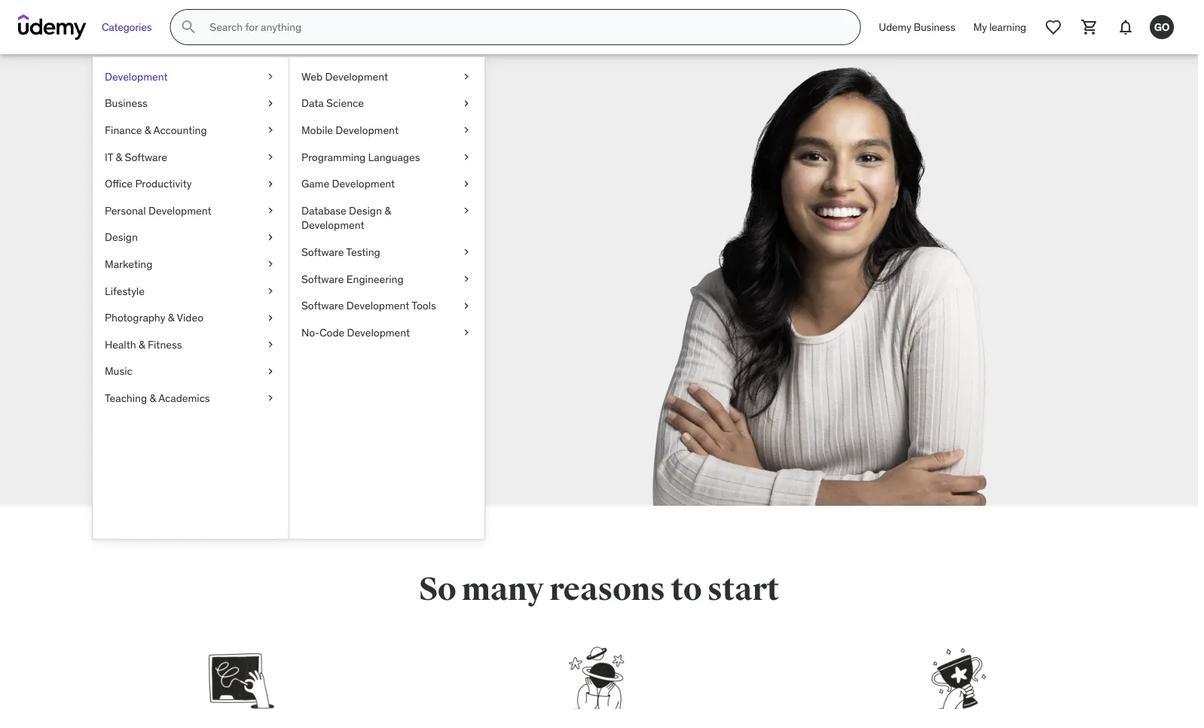 Task type: describe. For each thing, give the bounding box(es) containing it.
design link
[[93, 224, 289, 251]]

—
[[174, 302, 187, 320]]

lives
[[142, 302, 171, 320]]

software engineering
[[301, 272, 404, 286]]

it & software link
[[93, 144, 289, 171]]

& for fitness
[[139, 338, 145, 352]]

engineering
[[347, 272, 404, 286]]

start
[[707, 571, 779, 610]]

development down engineering
[[347, 299, 410, 313]]

with
[[142, 230, 222, 277]]

testing
[[346, 245, 380, 259]]

web
[[301, 70, 323, 83]]

photography & video link
[[93, 305, 289, 332]]

health & fitness
[[105, 338, 182, 352]]

us
[[229, 230, 270, 277]]

xsmall image for photography & video
[[265, 311, 277, 326]]

software testing link
[[289, 239, 485, 266]]

development inside database design & development
[[301, 219, 364, 232]]

office productivity
[[105, 177, 192, 191]]

0 horizontal spatial business
[[105, 97, 148, 110]]

come
[[142, 189, 246, 236]]

programming languages link
[[289, 144, 485, 171]]

it & software
[[105, 150, 167, 164]]

fitness
[[148, 338, 182, 352]]

xsmall image for lifestyle
[[265, 284, 277, 299]]

software engineering link
[[289, 266, 485, 293]]

learning
[[990, 20, 1027, 34]]

xsmall image for software development tools
[[460, 299, 473, 313]]

health & fitness link
[[93, 332, 289, 358]]

to
[[671, 571, 702, 610]]

office
[[105, 177, 133, 191]]

software testing
[[301, 245, 380, 259]]

mobile development link
[[289, 117, 485, 144]]

marketing
[[105, 257, 153, 271]]

teaching & academics link
[[93, 385, 289, 412]]

wishlist image
[[1045, 18, 1063, 36]]

& for accounting
[[145, 123, 151, 137]]

1 horizontal spatial business
[[914, 20, 956, 34]]

started
[[254, 343, 295, 359]]

productivity
[[135, 177, 192, 191]]

submit search image
[[180, 18, 198, 36]]

design inside design link
[[105, 231, 138, 244]]

xsmall image for programming languages
[[460, 150, 473, 165]]

software for software testing
[[301, 245, 344, 259]]

xsmall image for music
[[265, 364, 277, 379]]

xsmall image for game development
[[460, 177, 473, 191]]

mobile development
[[301, 123, 399, 137]]

tools
[[412, 299, 436, 313]]

personal
[[105, 204, 146, 217]]

udemy business
[[879, 20, 956, 34]]

programming
[[301, 150, 366, 164]]

xsmall image for software engineering
[[460, 272, 473, 287]]

& for software
[[116, 150, 122, 164]]

no-code development link
[[289, 320, 485, 346]]

come teach with us become an instructor and change lives — including your own
[[142, 189, 358, 320]]

many
[[462, 571, 544, 610]]

it
[[105, 150, 113, 164]]

development link
[[93, 63, 289, 90]]

udemy
[[879, 20, 912, 34]]

xsmall image for office productivity
[[265, 177, 277, 191]]

data
[[301, 97, 324, 110]]

music
[[105, 365, 132, 378]]

xsmall image for data science
[[460, 96, 473, 111]]

notifications image
[[1117, 18, 1135, 36]]

your
[[252, 302, 280, 320]]

shopping cart with 0 items image
[[1081, 18, 1099, 36]]

science
[[326, 97, 364, 110]]

my
[[974, 20, 987, 34]]

xsmall image for development
[[265, 69, 277, 84]]

xsmall image for teaching & academics
[[265, 391, 277, 406]]

software development tools
[[301, 299, 436, 313]]

teach
[[253, 189, 351, 236]]

health
[[105, 338, 136, 352]]

xsmall image for marketing
[[265, 257, 277, 272]]

so many reasons to start
[[419, 571, 779, 610]]

programming languages
[[301, 150, 420, 164]]

web development
[[301, 70, 388, 83]]



Task type: vqa. For each thing, say whether or not it's contained in the screenshot.
No-Code Development link
yes



Task type: locate. For each thing, give the bounding box(es) containing it.
software inside 'link'
[[301, 272, 344, 286]]

xsmall image inside game development link
[[460, 177, 473, 191]]

& right the teaching
[[150, 392, 156, 405]]

software up office productivity
[[125, 150, 167, 164]]

photography & video
[[105, 311, 203, 325]]

xsmall image inside design link
[[265, 230, 277, 245]]

xsmall image inside "no-code development" link
[[460, 326, 473, 340]]

mobile
[[301, 123, 333, 137]]

& left "—"
[[168, 311, 174, 325]]

xsmall image inside music link
[[265, 364, 277, 379]]

xsmall image inside web development link
[[460, 69, 473, 84]]

xsmall image inside finance & accounting link
[[265, 123, 277, 138]]

xsmall image inside personal development link
[[265, 203, 277, 218]]

design inside database design & development
[[349, 204, 382, 217]]

languages
[[368, 150, 420, 164]]

xsmall image inside it & software link
[[265, 150, 277, 165]]

software for software engineering
[[301, 272, 344, 286]]

xsmall image inside business link
[[265, 96, 277, 111]]

become
[[142, 282, 196, 300]]

xsmall image
[[265, 69, 277, 84], [460, 69, 473, 84], [265, 96, 277, 111], [460, 96, 473, 111], [265, 123, 277, 138], [460, 123, 473, 138], [265, 150, 277, 165], [265, 203, 277, 218], [460, 203, 473, 218], [460, 245, 473, 260], [460, 272, 473, 287], [265, 284, 277, 299], [265, 311, 277, 326], [460, 326, 473, 340], [265, 364, 277, 379], [265, 391, 277, 406]]

& right health
[[139, 338, 145, 352]]

finance
[[105, 123, 142, 137]]

& for video
[[168, 311, 174, 325]]

including
[[190, 302, 249, 320]]

business
[[914, 20, 956, 34], [105, 97, 148, 110]]

xsmall image inside 'database design & development' link
[[460, 203, 473, 218]]

development down categories dropdown button
[[105, 70, 168, 83]]

categories
[[102, 20, 152, 34]]

photography
[[105, 311, 165, 325]]

xsmall image inside 'software testing' link
[[460, 245, 473, 260]]

get started link
[[142, 333, 384, 369]]

accounting
[[153, 123, 207, 137]]

my learning link
[[965, 9, 1036, 45]]

data science link
[[289, 90, 485, 117]]

go
[[1154, 20, 1170, 34]]

go link
[[1144, 9, 1180, 45]]

development down database
[[301, 219, 364, 232]]

xsmall image inside mobile development link
[[460, 123, 473, 138]]

software development tools link
[[289, 293, 485, 320]]

business link
[[93, 90, 289, 117]]

xsmall image inside development link
[[265, 69, 277, 84]]

business right udemy
[[914, 20, 956, 34]]

web development link
[[289, 63, 485, 90]]

office productivity link
[[93, 171, 289, 197]]

change
[[311, 282, 358, 300]]

0 vertical spatial design
[[349, 204, 382, 217]]

personal development
[[105, 204, 211, 217]]

xsmall image inside lifestyle link
[[265, 284, 277, 299]]

xsmall image inside software engineering 'link'
[[460, 272, 473, 287]]

1 vertical spatial design
[[105, 231, 138, 244]]

& right finance
[[145, 123, 151, 137]]

get
[[231, 343, 251, 359]]

&
[[145, 123, 151, 137], [116, 150, 122, 164], [385, 204, 391, 217], [168, 311, 174, 325], [139, 338, 145, 352], [150, 392, 156, 405]]

xsmall image for finance & accounting
[[265, 123, 277, 138]]

xsmall image for health & fitness
[[265, 338, 277, 352]]

1 vertical spatial business
[[105, 97, 148, 110]]

an
[[199, 282, 215, 300]]

finance & accounting
[[105, 123, 207, 137]]

development down the software development tools link at the top
[[347, 326, 410, 339]]

instructor
[[218, 282, 280, 300]]

development down programming languages
[[332, 177, 395, 191]]

xsmall image inside programming languages "link"
[[460, 150, 473, 165]]

xsmall image inside the software development tools link
[[460, 299, 473, 313]]

development up science
[[325, 70, 388, 83]]

xsmall image for it & software
[[265, 150, 277, 165]]

get started
[[231, 343, 295, 359]]

data science
[[301, 97, 364, 110]]

design down personal
[[105, 231, 138, 244]]

business up finance
[[105, 97, 148, 110]]

xsmall image for mobile development
[[460, 123, 473, 138]]

software up code
[[301, 299, 344, 313]]

software for software development tools
[[301, 299, 344, 313]]

my learning
[[974, 20, 1027, 34]]

xsmall image for design
[[265, 230, 277, 245]]

database design & development
[[301, 204, 391, 232]]

0 horizontal spatial design
[[105, 231, 138, 244]]

marketing link
[[93, 251, 289, 278]]

own
[[283, 302, 309, 320]]

finance & accounting link
[[93, 117, 289, 144]]

xsmall image inside photography & video link
[[265, 311, 277, 326]]

xsmall image for personal development
[[265, 203, 277, 218]]

and
[[283, 282, 307, 300]]

udemy business link
[[870, 9, 965, 45]]

xsmall image for database design & development
[[460, 203, 473, 218]]

& down game development link
[[385, 204, 391, 217]]

game
[[301, 177, 330, 191]]

categories button
[[93, 9, 161, 45]]

game development
[[301, 177, 395, 191]]

teaching & academics
[[105, 392, 210, 405]]

xsmall image inside health & fitness link
[[265, 338, 277, 352]]

xsmall image inside marketing link
[[265, 257, 277, 272]]

development up programming languages
[[336, 123, 399, 137]]

game development link
[[289, 171, 485, 197]]

reasons
[[549, 571, 665, 610]]

xsmall image inside data science link
[[460, 96, 473, 111]]

xsmall image for software testing
[[460, 245, 473, 260]]

udemy image
[[18, 14, 87, 40]]

code
[[320, 326, 345, 339]]

& inside database design & development
[[385, 204, 391, 217]]

video
[[177, 311, 203, 325]]

& right it
[[116, 150, 122, 164]]

xsmall image for web development
[[460, 69, 473, 84]]

development
[[105, 70, 168, 83], [325, 70, 388, 83], [336, 123, 399, 137], [332, 177, 395, 191], [148, 204, 211, 217], [301, 219, 364, 232], [347, 299, 410, 313], [347, 326, 410, 339]]

teaching
[[105, 392, 147, 405]]

xsmall image inside office productivity link
[[265, 177, 277, 191]]

software down software testing
[[301, 272, 344, 286]]

xsmall image for no-code development
[[460, 326, 473, 340]]

0 vertical spatial business
[[914, 20, 956, 34]]

lifestyle link
[[93, 278, 289, 305]]

music link
[[93, 358, 289, 385]]

database
[[301, 204, 346, 217]]

no-
[[301, 326, 320, 339]]

no-code development
[[301, 326, 410, 339]]

academics
[[158, 392, 210, 405]]

personal development link
[[93, 197, 289, 224]]

so
[[419, 571, 456, 610]]

xsmall image for business
[[265, 96, 277, 111]]

design down game development
[[349, 204, 382, 217]]

lifestyle
[[105, 284, 145, 298]]

software up change at left top
[[301, 245, 344, 259]]

1 horizontal spatial design
[[349, 204, 382, 217]]

Search for anything text field
[[207, 14, 842, 40]]

development down office productivity link
[[148, 204, 211, 217]]

& for academics
[[150, 392, 156, 405]]

xsmall image
[[460, 150, 473, 165], [265, 177, 277, 191], [460, 177, 473, 191], [265, 230, 277, 245], [265, 257, 277, 272], [460, 299, 473, 313], [265, 338, 277, 352]]

xsmall image inside teaching & academics link
[[265, 391, 277, 406]]



